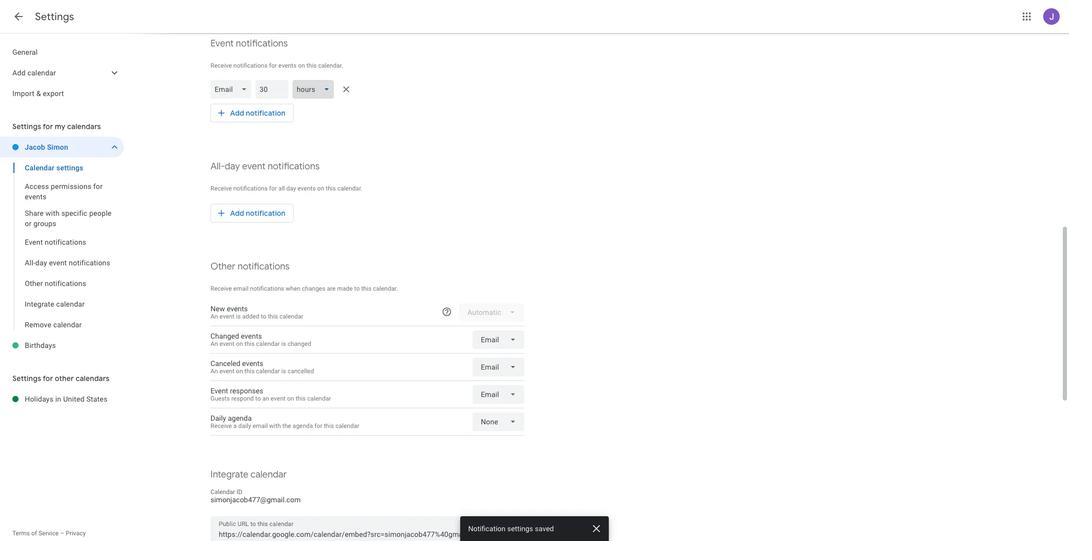 Task type: locate. For each thing, give the bounding box(es) containing it.
is inside canceled events an event on this calendar is cancelled
[[282, 368, 286, 375]]

settings left the "saved" on the bottom right
[[508, 525, 534, 533]]

event
[[242, 161, 266, 172], [49, 259, 67, 267], [220, 313, 235, 320], [220, 340, 235, 347], [220, 368, 235, 375], [271, 395, 286, 402]]

settings right go back image
[[35, 10, 74, 23]]

to
[[354, 285, 360, 292], [261, 313, 267, 320], [255, 395, 261, 402]]

other notifications inside group
[[25, 279, 86, 288]]

with inside share with specific people or groups
[[46, 209, 60, 217]]

2 vertical spatial an
[[211, 368, 218, 375]]

1 vertical spatial other
[[25, 279, 43, 288]]

on
[[298, 62, 305, 69], [317, 185, 324, 192], [236, 340, 243, 347], [236, 368, 243, 375], [287, 395, 294, 402]]

0 horizontal spatial settings
[[56, 164, 83, 172]]

an inside "changed events an event on this calendar is changed"
[[211, 340, 218, 347]]

an inside new events an event is added to this calendar
[[211, 313, 218, 320]]

all-day event notifications up all
[[211, 161, 320, 172]]

terms of service – privacy
[[12, 530, 86, 537]]

agenda down respond
[[228, 414, 252, 422]]

an up changed
[[211, 313, 218, 320]]

is
[[236, 313, 241, 320], [282, 340, 286, 347], [282, 368, 286, 375]]

on for changed
[[236, 340, 243, 347]]

0 horizontal spatial all-day event notifications
[[25, 259, 110, 267]]

is left added
[[236, 313, 241, 320]]

remove
[[25, 321, 51, 329]]

1 horizontal spatial event notifications
[[211, 38, 288, 50]]

calendar inside daily agenda receive a daily email with the agenda for this calendar
[[336, 422, 359, 430]]

add notification button
[[211, 101, 294, 125], [211, 201, 294, 226]]

calendar inside tree
[[25, 164, 55, 172]]

the
[[283, 422, 291, 430]]

event inside settings for my calendars tree
[[25, 238, 43, 246]]

1 vertical spatial event
[[25, 238, 43, 246]]

1 vertical spatial notification
[[246, 209, 286, 218]]

2 receive from the top
[[211, 185, 232, 192]]

calendar up access at the left top of page
[[25, 164, 55, 172]]

notifications
[[236, 38, 288, 50], [234, 62, 268, 69], [268, 161, 320, 172], [234, 185, 268, 192], [45, 238, 86, 246], [69, 259, 110, 267], [238, 261, 290, 273], [45, 279, 86, 288], [250, 285, 284, 292]]

0 vertical spatial is
[[236, 313, 241, 320]]

calendar inside new events an event is added to this calendar
[[280, 313, 303, 320]]

1 vertical spatial calendars
[[76, 374, 110, 383]]

tree containing general
[[0, 42, 124, 104]]

an
[[263, 395, 269, 402]]

0 vertical spatial email
[[234, 285, 249, 292]]

3 an from the top
[[211, 368, 218, 375]]

0 horizontal spatial integrate
[[25, 300, 54, 308]]

1 horizontal spatial other notifications
[[211, 261, 290, 273]]

email up new events an event is added to this calendar at left
[[234, 285, 249, 292]]

group containing calendar settings
[[0, 157, 124, 335]]

notification for 2nd add notification button from the bottom
[[246, 108, 286, 118]]

0 vertical spatial an
[[211, 313, 218, 320]]

receive for all-
[[211, 185, 232, 192]]

daily agenda receive a daily email with the agenda for this calendar
[[211, 414, 359, 430]]

share
[[25, 209, 44, 217]]

1 horizontal spatial with
[[269, 422, 281, 430]]

0 horizontal spatial agenda
[[228, 414, 252, 422]]

add notification down hours in advance for notification number field
[[230, 108, 286, 118]]

specific
[[61, 209, 87, 217]]

0 horizontal spatial other
[[25, 279, 43, 288]]

holidays in united states link
[[25, 389, 124, 409]]

1 vertical spatial all-
[[25, 259, 35, 267]]

other up new
[[211, 261, 236, 273]]

0 vertical spatial integrate
[[25, 300, 54, 308]]

0 vertical spatial add notification
[[230, 108, 286, 118]]

0 vertical spatial event notifications
[[211, 38, 288, 50]]

0 vertical spatial with
[[46, 209, 60, 217]]

is left changed
[[282, 340, 286, 347]]

integrate inside group
[[25, 300, 54, 308]]

settings
[[56, 164, 83, 172], [508, 525, 534, 533]]

calendar for calendar settings
[[25, 164, 55, 172]]

an up guests
[[211, 368, 218, 375]]

export
[[43, 89, 64, 98]]

notification down hours in advance for notification number field
[[246, 108, 286, 118]]

settings for settings for other calendars
[[12, 374, 41, 383]]

None text field
[[219, 527, 516, 541]]

calendar settings
[[25, 164, 83, 172]]

event up changed
[[220, 313, 235, 320]]

add
[[12, 69, 26, 77], [230, 108, 244, 118], [230, 209, 244, 218]]

4 receive from the top
[[211, 422, 232, 430]]

1 vertical spatial an
[[211, 340, 218, 347]]

settings for calendar
[[56, 164, 83, 172]]

settings for my calendars tree
[[0, 137, 124, 356]]

with
[[46, 209, 60, 217], [269, 422, 281, 430]]

email
[[234, 285, 249, 292], [253, 422, 268, 430]]

2 vertical spatial event
[[211, 387, 228, 395]]

other notifications up new events an event is added to this calendar at left
[[211, 261, 290, 273]]

add for 2nd add notification button from the bottom
[[230, 108, 244, 118]]

1 horizontal spatial settings
[[508, 525, 534, 533]]

integrate calendar up id
[[211, 469, 287, 481]]

1 vertical spatial calendar
[[211, 488, 235, 496]]

event inside settings for my calendars tree
[[49, 259, 67, 267]]

1 horizontal spatial all-
[[211, 161, 225, 172]]

is for canceled events
[[282, 368, 286, 375]]

changes
[[302, 285, 326, 292]]

for up hours in advance for notification number field
[[269, 62, 277, 69]]

events
[[279, 62, 297, 69], [298, 185, 316, 192], [25, 193, 47, 201], [227, 305, 248, 313], [241, 332, 262, 340], [242, 359, 263, 368]]

add calendar
[[12, 69, 56, 77]]

receive
[[211, 62, 232, 69], [211, 185, 232, 192], [211, 285, 232, 292], [211, 422, 232, 430]]

2 vertical spatial to
[[255, 395, 261, 402]]

responses
[[230, 387, 263, 395]]

2 vertical spatial day
[[35, 259, 47, 267]]

calendar inside "calendar id simonjacob477@gmail.com"
[[211, 488, 235, 496]]

jacob simon
[[25, 143, 68, 151]]

1 horizontal spatial integrate calendar
[[211, 469, 287, 481]]

calendar
[[25, 164, 55, 172], [211, 488, 235, 496]]

email inside daily agenda receive a daily email with the agenda for this calendar
[[253, 422, 268, 430]]

–
[[60, 530, 64, 537]]

0 vertical spatial calendar
[[25, 164, 55, 172]]

settings inside group
[[56, 164, 83, 172]]

1 vertical spatial add notification
[[230, 209, 286, 218]]

id
[[237, 488, 242, 496]]

settings
[[35, 10, 74, 23], [12, 122, 41, 131], [12, 374, 41, 383]]

2 notification from the top
[[246, 209, 286, 218]]

for right the "the"
[[315, 422, 323, 430]]

event down 'groups'
[[49, 259, 67, 267]]

on inside canceled events an event on this calendar is cancelled
[[236, 368, 243, 375]]

2 add notification button from the top
[[211, 201, 294, 226]]

1 notification from the top
[[246, 108, 286, 118]]

service
[[39, 530, 59, 537]]

1 vertical spatial email
[[253, 422, 268, 430]]

receive for event
[[211, 62, 232, 69]]

changed
[[288, 340, 311, 347]]

1 vertical spatial settings
[[12, 122, 41, 131]]

0 horizontal spatial all-
[[25, 259, 35, 267]]

calendars up states
[[76, 374, 110, 383]]

calendar
[[27, 69, 56, 77], [56, 300, 85, 308], [280, 313, 303, 320], [53, 321, 82, 329], [256, 340, 280, 347], [256, 368, 280, 375], [307, 395, 331, 402], [336, 422, 359, 430], [251, 469, 287, 481]]

1 an from the top
[[211, 313, 218, 320]]

for right permissions
[[93, 182, 103, 191]]

for inside access permissions for events
[[93, 182, 103, 191]]

calendar inside canceled events an event on this calendar is cancelled
[[256, 368, 280, 375]]

holidays
[[25, 395, 54, 403]]

calendar left id
[[211, 488, 235, 496]]

0 horizontal spatial calendar
[[25, 164, 55, 172]]

privacy link
[[66, 530, 86, 537]]

other inside settings for my calendars tree
[[25, 279, 43, 288]]

events right all
[[298, 185, 316, 192]]

this inside new events an event is added to this calendar
[[268, 313, 278, 320]]

0 vertical spatial settings
[[56, 164, 83, 172]]

events up hours in advance for notification number field
[[279, 62, 297, 69]]

on inside "changed events an event on this calendar is changed"
[[236, 340, 243, 347]]

daily
[[211, 414, 226, 422]]

other notifications
[[211, 261, 290, 273], [25, 279, 86, 288]]

for inside daily agenda receive a daily email with the agenda for this calendar
[[315, 422, 323, 430]]

add notification button down hours in advance for notification number field
[[211, 101, 294, 125]]

other
[[211, 261, 236, 273], [25, 279, 43, 288]]

event up responses
[[220, 368, 235, 375]]

2 vertical spatial calendar.
[[373, 285, 398, 292]]

1 vertical spatial event notifications
[[25, 238, 86, 246]]

agenda
[[228, 414, 252, 422], [293, 422, 313, 430]]

event notifications
[[211, 38, 288, 50], [25, 238, 86, 246]]

agenda right the "the"
[[293, 422, 313, 430]]

integrate
[[25, 300, 54, 308], [211, 469, 249, 481]]

1 vertical spatial with
[[269, 422, 281, 430]]

settings up permissions
[[56, 164, 83, 172]]

is inside "changed events an event on this calendar is changed"
[[282, 340, 286, 347]]

0 vertical spatial other notifications
[[211, 261, 290, 273]]

1 vertical spatial add
[[230, 108, 244, 118]]

other notifications up remove calendar
[[25, 279, 86, 288]]

an up the canceled
[[211, 340, 218, 347]]

event inside event responses guests respond to an event on this calendar
[[271, 395, 286, 402]]

all-day event notifications down share with specific people or groups
[[25, 259, 110, 267]]

2 an from the top
[[211, 340, 218, 347]]

daily
[[238, 422, 251, 430]]

calendar.
[[318, 62, 343, 69], [338, 185, 363, 192], [373, 285, 398, 292]]

of
[[31, 530, 37, 537]]

settings for settings
[[35, 10, 74, 23]]

1 vertical spatial integrate
[[211, 469, 249, 481]]

event up the canceled
[[220, 340, 235, 347]]

for left other
[[43, 374, 53, 383]]

email right daily
[[253, 422, 268, 430]]

changed
[[211, 332, 239, 340]]

people
[[89, 209, 112, 217]]

None field
[[211, 80, 256, 99], [293, 80, 338, 99], [473, 330, 525, 349], [473, 358, 525, 376], [473, 385, 525, 404], [473, 413, 525, 431], [211, 80, 256, 99], [293, 80, 338, 99], [473, 330, 525, 349], [473, 358, 525, 376], [473, 385, 525, 404], [473, 413, 525, 431]]

to left "an"
[[255, 395, 261, 402]]

this
[[307, 62, 317, 69], [326, 185, 336, 192], [361, 285, 372, 292], [268, 313, 278, 320], [245, 340, 255, 347], [245, 368, 255, 375], [296, 395, 306, 402], [324, 422, 334, 430]]

integrate calendar
[[25, 300, 85, 308], [211, 469, 287, 481]]

for left all
[[269, 185, 277, 192]]

add notification button down all
[[211, 201, 294, 226]]

event right "an"
[[271, 395, 286, 402]]

notification
[[246, 108, 286, 118], [246, 209, 286, 218]]

states
[[86, 395, 108, 403]]

0 horizontal spatial integrate calendar
[[25, 300, 85, 308]]

calendars
[[67, 122, 101, 131], [76, 374, 110, 383]]

0 vertical spatial calendars
[[67, 122, 101, 131]]

notification down all
[[246, 209, 286, 218]]

is for changed events
[[282, 340, 286, 347]]

0 vertical spatial add notification button
[[211, 101, 294, 125]]

groups
[[33, 219, 56, 228]]

access permissions for events
[[25, 182, 103, 201]]

event
[[211, 38, 234, 50], [25, 238, 43, 246], [211, 387, 228, 395]]

1 horizontal spatial email
[[253, 422, 268, 430]]

cancelled
[[288, 368, 314, 375]]

1 receive from the top
[[211, 62, 232, 69]]

is inside new events an event is added to this calendar
[[236, 313, 241, 320]]

1 vertical spatial other notifications
[[25, 279, 86, 288]]

events inside canceled events an event on this calendar is cancelled
[[242, 359, 263, 368]]

event inside "changed events an event on this calendar is changed"
[[220, 340, 235, 347]]

2 vertical spatial settings
[[12, 374, 41, 383]]

to right added
[[261, 313, 267, 320]]

0 vertical spatial event
[[211, 38, 234, 50]]

2 vertical spatial add
[[230, 209, 244, 218]]

notification settings saved
[[469, 525, 554, 533]]

events down "changed events an event on this calendar is changed"
[[242, 359, 263, 368]]

access
[[25, 182, 49, 191]]

1 vertical spatial all-day event notifications
[[25, 259, 110, 267]]

settings up holidays on the bottom of page
[[12, 374, 41, 383]]

to right made on the bottom of page
[[354, 285, 360, 292]]

integrate up remove
[[25, 300, 54, 308]]

0 vertical spatial other
[[211, 261, 236, 273]]

events down added
[[241, 332, 262, 340]]

my
[[55, 122, 65, 131]]

integrate calendar inside settings for my calendars tree
[[25, 300, 85, 308]]

1 horizontal spatial calendar
[[211, 488, 235, 496]]

an inside canceled events an event on this calendar is cancelled
[[211, 368, 218, 375]]

1 vertical spatial settings
[[508, 525, 534, 533]]

other up remove
[[25, 279, 43, 288]]

1 horizontal spatial other
[[211, 261, 236, 273]]

0 vertical spatial notification
[[246, 108, 286, 118]]

0 horizontal spatial event notifications
[[25, 238, 86, 246]]

0 vertical spatial day
[[225, 161, 240, 172]]

receive notifications for all day events on this calendar.
[[211, 185, 363, 192]]

add notification down all
[[230, 209, 286, 218]]

all-
[[211, 161, 225, 172], [25, 259, 35, 267]]

1 horizontal spatial day
[[225, 161, 240, 172]]

1 vertical spatial integrate calendar
[[211, 469, 287, 481]]

0 vertical spatial settings
[[35, 10, 74, 23]]

0 vertical spatial integrate calendar
[[25, 300, 85, 308]]

1 vertical spatial add notification button
[[211, 201, 294, 226]]

0 horizontal spatial other notifications
[[25, 279, 86, 288]]

an
[[211, 313, 218, 320], [211, 340, 218, 347], [211, 368, 218, 375]]

settings up the jacob
[[12, 122, 41, 131]]

on inside event responses guests respond to an event on this calendar
[[287, 395, 294, 402]]

with up 'groups'
[[46, 209, 60, 217]]

events right new
[[227, 305, 248, 313]]

2 vertical spatial is
[[282, 368, 286, 375]]

integrate calendar up remove calendar
[[25, 300, 85, 308]]

1 vertical spatial is
[[282, 340, 286, 347]]

add for first add notification button from the bottom
[[230, 209, 244, 218]]

0 horizontal spatial day
[[35, 259, 47, 267]]

0 horizontal spatial with
[[46, 209, 60, 217]]

birthdays tree item
[[0, 335, 124, 356]]

add notification
[[230, 108, 286, 118], [230, 209, 286, 218]]

canceled events an event on this calendar is cancelled
[[211, 359, 314, 375]]

calendars right my
[[67, 122, 101, 131]]

to inside event responses guests respond to an event on this calendar
[[255, 395, 261, 402]]

group
[[0, 157, 124, 335]]

is left cancelled
[[282, 368, 286, 375]]

3 receive from the top
[[211, 285, 232, 292]]

event notifications up receive notifications for events on this calendar.
[[211, 38, 288, 50]]

0 vertical spatial all-day event notifications
[[211, 161, 320, 172]]

events down access at the left top of page
[[25, 193, 47, 201]]

changed events an event on this calendar is changed
[[211, 332, 311, 347]]

event notifications down 'groups'
[[25, 238, 86, 246]]

events inside new events an event is added to this calendar
[[227, 305, 248, 313]]

event inside canceled events an event on this calendar is cancelled
[[220, 368, 235, 375]]

2 horizontal spatial day
[[287, 185, 296, 192]]

0 horizontal spatial email
[[234, 285, 249, 292]]

this inside "changed events an event on this calendar is changed"
[[245, 340, 255, 347]]

share with specific people or groups
[[25, 209, 112, 228]]

with left the "the"
[[269, 422, 281, 430]]

integrate up id
[[211, 469, 249, 481]]

tree
[[0, 42, 124, 104]]

1 vertical spatial to
[[261, 313, 267, 320]]

all-day event notifications
[[211, 161, 320, 172], [25, 259, 110, 267]]



Task type: describe. For each thing, give the bounding box(es) containing it.
an for canceled events
[[211, 368, 218, 375]]

events inside access permissions for events
[[25, 193, 47, 201]]

1 vertical spatial day
[[287, 185, 296, 192]]

this inside event responses guests respond to an event on this calendar
[[296, 395, 306, 402]]

0 vertical spatial all-
[[211, 161, 225, 172]]

&
[[36, 89, 41, 98]]

0 vertical spatial to
[[354, 285, 360, 292]]

day inside group
[[35, 259, 47, 267]]

new events an event is added to this calendar
[[211, 305, 303, 320]]

made
[[337, 285, 353, 292]]

on for canceled
[[236, 368, 243, 375]]

holidays in united states tree item
[[0, 389, 124, 409]]

calendars for settings for other calendars
[[76, 374, 110, 383]]

1 vertical spatial calendar.
[[338, 185, 363, 192]]

receive for other
[[211, 285, 232, 292]]

import
[[12, 89, 34, 98]]

2 add notification from the top
[[230, 209, 286, 218]]

1 horizontal spatial all-day event notifications
[[211, 161, 320, 172]]

in
[[55, 395, 61, 403]]

general
[[12, 48, 38, 56]]

an for new events
[[211, 313, 218, 320]]

guests
[[211, 395, 230, 402]]

with inside daily agenda receive a daily email with the agenda for this calendar
[[269, 422, 281, 430]]

new
[[211, 305, 225, 313]]

1 horizontal spatial agenda
[[293, 422, 313, 430]]

go back image
[[12, 10, 25, 23]]

to inside new events an event is added to this calendar
[[261, 313, 267, 320]]

events inside "changed events an event on this calendar is changed"
[[241, 332, 262, 340]]

all-day event notifications inside settings for my calendars tree
[[25, 259, 110, 267]]

this inside daily agenda receive a daily email with the agenda for this calendar
[[324, 422, 334, 430]]

permissions
[[51, 182, 91, 191]]

event up the 'receive notifications for all day events on this calendar.'
[[242, 161, 266, 172]]

receive inside daily agenda receive a daily email with the agenda for this calendar
[[211, 422, 232, 430]]

import & export
[[12, 89, 64, 98]]

settings for settings for my calendars
[[12, 122, 41, 131]]

united
[[63, 395, 85, 403]]

event inside event responses guests respond to an event on this calendar
[[211, 387, 228, 395]]

canceled
[[211, 359, 241, 368]]

added
[[242, 313, 259, 320]]

a
[[234, 422, 237, 430]]

holidays in united states
[[25, 395, 108, 403]]

calendars for settings for my calendars
[[67, 122, 101, 131]]

all
[[279, 185, 285, 192]]

calendar for calendar id simonjacob477@gmail.com
[[211, 488, 235, 496]]

jacob simon tree item
[[0, 137, 124, 157]]

calendar inside "changed events an event on this calendar is changed"
[[256, 340, 280, 347]]

settings for my calendars
[[12, 122, 101, 131]]

0 vertical spatial calendar.
[[318, 62, 343, 69]]

saved
[[536, 525, 554, 533]]

notification
[[469, 525, 506, 533]]

simon
[[47, 143, 68, 151]]

jacob
[[25, 143, 45, 151]]

settings for other calendars
[[12, 374, 110, 383]]

notification for first add notification button from the bottom
[[246, 209, 286, 218]]

this inside canceled events an event on this calendar is cancelled
[[245, 368, 255, 375]]

other
[[55, 374, 74, 383]]

simonjacob477@gmail.com
[[211, 496, 301, 504]]

event responses guests respond to an event on this calendar
[[211, 387, 331, 402]]

remove calendar
[[25, 321, 82, 329]]

birthdays link
[[25, 335, 124, 356]]

1 horizontal spatial integrate
[[211, 469, 249, 481]]

receive notifications for events on this calendar.
[[211, 62, 343, 69]]

1 add notification from the top
[[230, 108, 286, 118]]

terms
[[12, 530, 30, 537]]

30 hours before, as email element
[[211, 78, 525, 101]]

calendar inside event responses guests respond to an event on this calendar
[[307, 395, 331, 402]]

respond
[[232, 395, 254, 402]]

when
[[286, 285, 301, 292]]

settings for notification
[[508, 525, 534, 533]]

all- inside settings for my calendars tree
[[25, 259, 35, 267]]

receive email notifications when changes are made to this calendar.
[[211, 285, 398, 292]]

are
[[327, 285, 336, 292]]

settings heading
[[35, 10, 74, 23]]

for left my
[[43, 122, 53, 131]]

privacy
[[66, 530, 86, 537]]

event inside new events an event is added to this calendar
[[220, 313, 235, 320]]

1 add notification button from the top
[[211, 101, 294, 125]]

an for changed events
[[211, 340, 218, 347]]

Hours in advance for notification number field
[[260, 80, 285, 99]]

0 vertical spatial add
[[12, 69, 26, 77]]

birthdays
[[25, 341, 56, 350]]

calendar id simonjacob477@gmail.com
[[211, 488, 301, 504]]

or
[[25, 219, 32, 228]]

on for receive
[[298, 62, 305, 69]]

terms of service link
[[12, 530, 59, 537]]

event notifications inside settings for my calendars tree
[[25, 238, 86, 246]]



Task type: vqa. For each thing, say whether or not it's contained in the screenshot.


